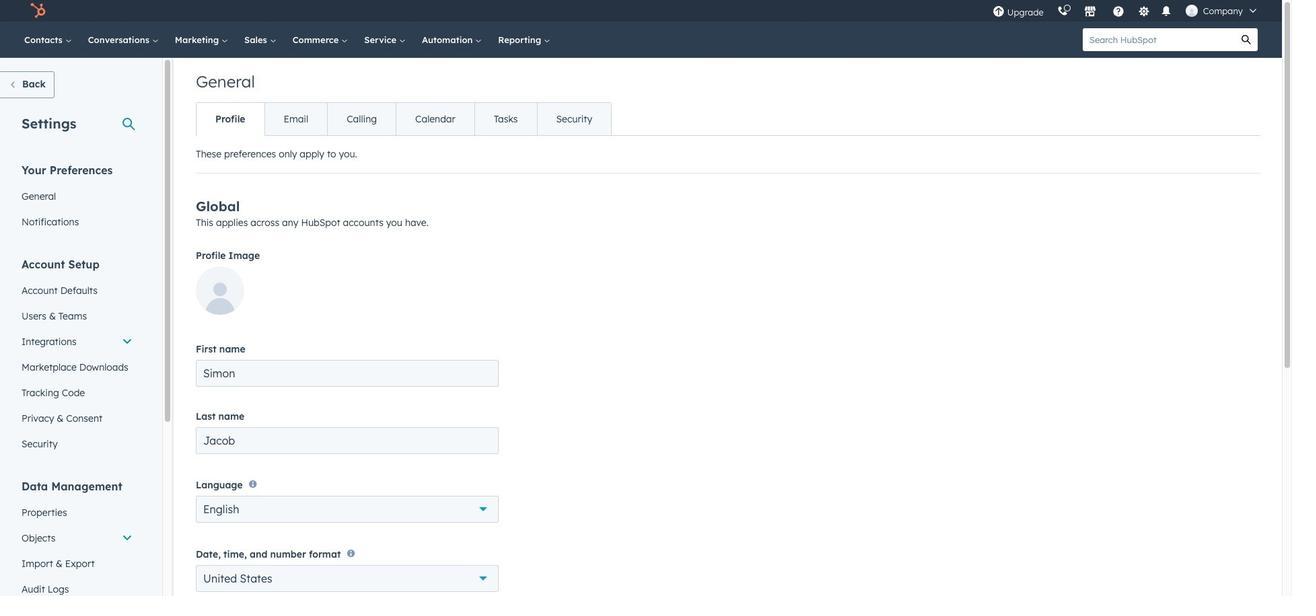 Task type: describe. For each thing, give the bounding box(es) containing it.
your preferences element
[[13, 163, 141, 235]]

data management element
[[13, 479, 141, 596]]



Task type: locate. For each thing, give the bounding box(es) containing it.
simon jacob image
[[1186, 5, 1198, 17]]

account setup element
[[13, 257, 141, 457]]

Search HubSpot search field
[[1083, 28, 1235, 51]]

navigation
[[196, 102, 612, 136]]

menu
[[986, 0, 1266, 22]]

None text field
[[196, 427, 499, 454]]

None text field
[[196, 360, 499, 387]]

marketplaces image
[[1084, 6, 1096, 18]]



Task type: vqa. For each thing, say whether or not it's contained in the screenshot.
Chat conversation average first response time by rep Element at the bottom of the page
no



